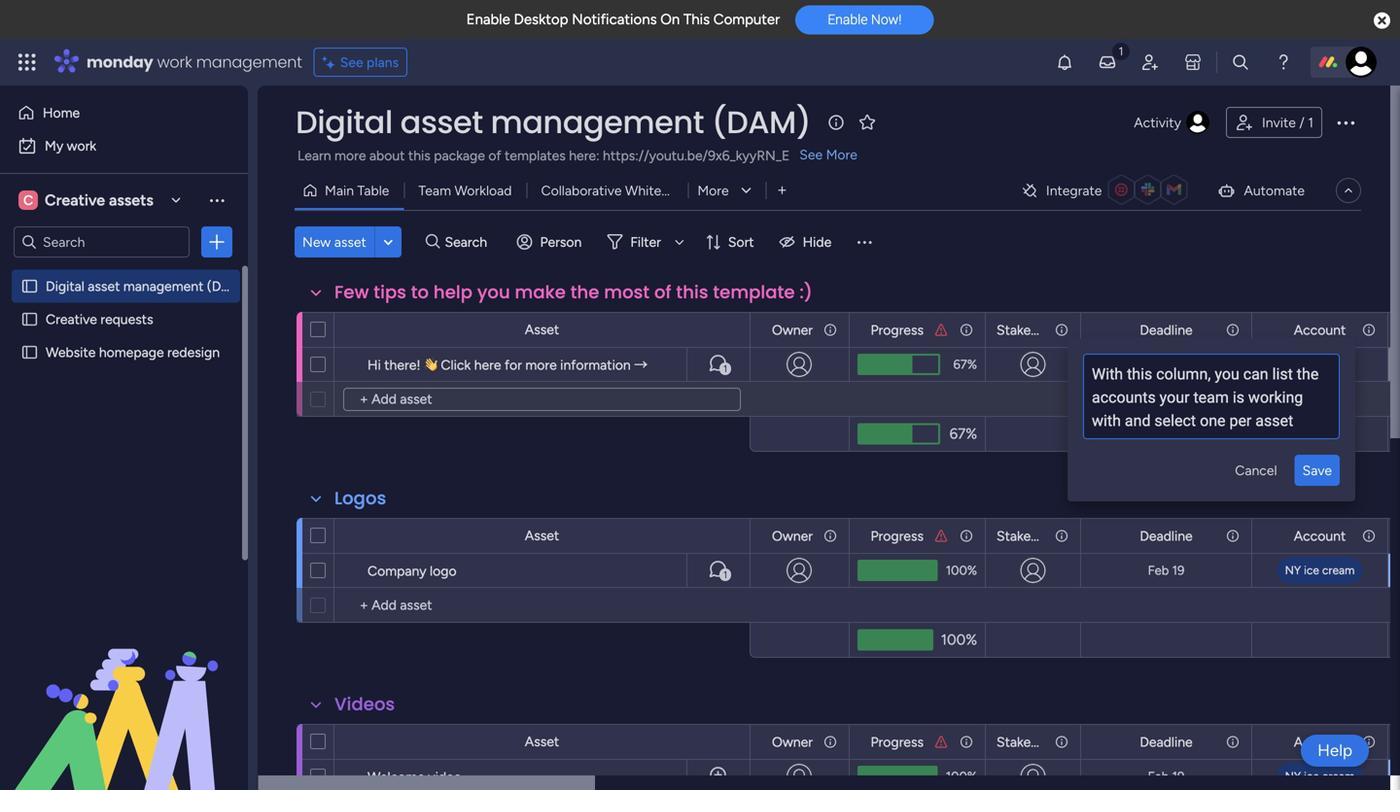 Task type: describe. For each thing, give the bounding box(es) containing it.
see more link
[[798, 145, 860, 164]]

person button
[[509, 227, 594, 258]]

workspace selection element
[[18, 189, 156, 212]]

enable now!
[[828, 11, 902, 27]]

this
[[684, 11, 710, 28]]

1 horizontal spatial options image
[[1334, 111, 1358, 134]]

plans
[[367, 54, 399, 71]]

% for 100 %
[[968, 563, 978, 579]]

1 for hi there!   👋  click here for more information  →
[[724, 363, 728, 375]]

cancel button
[[1228, 455, 1285, 486]]

john smith image
[[1346, 47, 1377, 78]]

1 button for hi there!   👋  click here for more information  →
[[687, 347, 750, 382]]

digital inside list box
[[46, 278, 84, 295]]

(dam) inside list box
[[207, 278, 247, 295]]

table
[[357, 182, 389, 199]]

enable for enable now!
[[828, 11, 868, 27]]

team workload
[[419, 182, 512, 199]]

my work
[[45, 138, 96, 154]]

creative requests
[[46, 311, 153, 328]]

learn more about this package of templates here: https://youtu.be/9x6_kyyrn_e see more
[[298, 146, 858, 164]]

:)
[[800, 280, 813, 305]]

workspace options image
[[207, 190, 227, 210]]

help
[[1318, 741, 1353, 761]]

digital asset management (dam) inside list box
[[46, 278, 247, 295]]

more inside learn more about this package of templates here: https://youtu.be/9x6_kyyrn_e see more
[[826, 146, 858, 163]]

team
[[419, 182, 451, 199]]

Logos field
[[330, 486, 391, 512]]

logo
[[430, 563, 457, 580]]

company
[[368, 563, 427, 580]]

work for monday
[[157, 51, 192, 73]]

Digital asset management (DAM) field
[[291, 101, 816, 144]]

new
[[302, 234, 331, 250]]

activity button
[[1127, 107, 1219, 138]]

tips
[[374, 280, 407, 305]]

public board image for digital asset management (dam)
[[20, 277, 39, 296]]

workload
[[455, 182, 512, 199]]

to
[[411, 280, 429, 305]]

2 stakehoders field from the top
[[992, 526, 1073, 547]]

monday
[[87, 51, 153, 73]]

angle down image
[[384, 235, 393, 249]]

2 owner field from the top
[[767, 526, 818, 547]]

1 vertical spatial management
[[491, 101, 704, 144]]

my work option
[[12, 130, 236, 161]]

invite / 1
[[1262, 114, 1314, 131]]

integrate button
[[1013, 170, 1202, 211]]

hide button
[[772, 227, 843, 258]]

asset inside "new asset" button
[[334, 234, 367, 250]]

2 owner from the top
[[772, 528, 813, 545]]

sort
[[728, 234, 754, 250]]

my
[[45, 138, 63, 154]]

help image
[[1274, 53, 1294, 72]]

company logo
[[368, 563, 457, 580]]

there's a configuration issue.
select which status columns will affect the progress calculation image
[[934, 735, 949, 750]]

2 ice from the top
[[1304, 770, 1320, 784]]

1 horizontal spatial digital asset management (dam)
[[296, 101, 811, 144]]

1 deadline field from the top
[[1135, 320, 1198, 341]]

invite / 1 button
[[1226, 107, 1323, 138]]

+ Add asset text field
[[343, 388, 741, 411]]

3 account field from the top
[[1289, 732, 1351, 753]]

deadline for 2nd the deadline field from the top of the page
[[1140, 528, 1193, 545]]

click
[[441, 357, 471, 373]]

my work link
[[12, 130, 236, 161]]

progress for 3rd progress field from the bottom
[[871, 322, 924, 338]]

notifications
[[572, 11, 657, 28]]

here:
[[569, 147, 600, 164]]

update feed image
[[1098, 53, 1118, 72]]

templates
[[505, 147, 566, 164]]

logos
[[335, 486, 386, 511]]

1 account from the top
[[1294, 322, 1346, 338]]

1 ny from the top
[[1285, 564, 1302, 578]]

public board image for website homepage redesign
[[20, 343, 39, 362]]

1 feb 19 from the top
[[1148, 563, 1185, 579]]

menu image
[[855, 232, 875, 252]]

asset for videos
[[525, 734, 559, 750]]

1 ny ice cream from the top
[[1285, 564, 1355, 578]]

learn
[[298, 147, 331, 164]]

new asset
[[302, 234, 367, 250]]

2 stakehoders from the top
[[997, 528, 1073, 545]]

few tips to help you make the most of this template :)
[[335, 280, 813, 305]]

3 account from the top
[[1294, 734, 1346, 751]]

3 owner field from the top
[[767, 732, 818, 753]]

you
[[477, 280, 510, 305]]

add view image
[[778, 184, 786, 198]]

1 account field from the top
[[1289, 320, 1351, 341]]

progress for 2nd progress field from the top
[[871, 528, 924, 545]]

the
[[571, 280, 600, 305]]

management inside list box
[[123, 278, 204, 295]]

help button
[[1302, 735, 1369, 767]]

requests
[[101, 311, 153, 328]]

on
[[661, 11, 680, 28]]

2 19 from the top
[[1173, 769, 1185, 785]]

filter
[[631, 234, 661, 250]]

asset for logos
[[525, 528, 559, 544]]

asset for few tips to help you make the most of this template :)
[[525, 321, 559, 338]]

3 stakehoders from the top
[[997, 734, 1073, 751]]

public board image
[[20, 310, 39, 329]]

integrate
[[1046, 182, 1102, 199]]

1 owner from the top
[[772, 322, 813, 338]]

1 owner field from the top
[[767, 320, 818, 341]]

collaborative whiteboard button
[[527, 175, 697, 206]]

there!
[[384, 357, 421, 373]]

1 stakehoders field from the top
[[992, 320, 1073, 341]]

add to favorites image
[[858, 112, 877, 132]]

for
[[505, 357, 522, 373]]

home link
[[12, 97, 236, 128]]

creative assets
[[45, 191, 153, 210]]

website
[[46, 344, 96, 361]]

search everything image
[[1231, 53, 1251, 72]]

monday work management
[[87, 51, 302, 73]]

hi there!   👋  click here for more information  →
[[368, 357, 648, 373]]

see inside learn more about this package of templates here: https://youtu.be/9x6_kyyrn_e see more
[[800, 146, 823, 163]]

this inside learn more about this package of templates here: https://youtu.be/9x6_kyyrn_e see more
[[408, 147, 431, 164]]

more inside learn more about this package of templates here: https://youtu.be/9x6_kyyrn_e see more
[[335, 147, 366, 164]]

redesign
[[167, 344, 220, 361]]

deadline for 1st the deadline field from the bottom
[[1140, 734, 1193, 751]]

3 stakehoders field from the top
[[992, 732, 1073, 753]]

enable desktop notifications on this computer
[[467, 11, 780, 28]]

1 horizontal spatial more
[[526, 357, 557, 373]]

67
[[954, 357, 968, 373]]

home
[[43, 105, 80, 121]]

notifications image
[[1055, 53, 1075, 72]]

monday marketplace image
[[1184, 53, 1203, 72]]

2 deadline field from the top
[[1135, 526, 1198, 547]]

main
[[325, 182, 354, 199]]

1 image
[[1113, 40, 1130, 62]]

now!
[[871, 11, 902, 27]]

2 progress field from the top
[[866, 526, 929, 547]]

automate
[[1244, 182, 1305, 199]]

dapulse close image
[[1374, 11, 1391, 31]]

this inside field
[[676, 280, 709, 305]]

team workload button
[[404, 175, 527, 206]]

c
[[23, 192, 33, 209]]

1 for company logo
[[724, 569, 728, 581]]

creative for creative assets
[[45, 191, 105, 210]]

main table button
[[295, 175, 404, 206]]

Few tips to help you make the most of this template :) field
[[330, 280, 818, 305]]



Task type: locate. For each thing, give the bounding box(es) containing it.
collaborative
[[541, 182, 622, 199]]

2 asset from the top
[[525, 528, 559, 544]]

0 vertical spatial owner
[[772, 322, 813, 338]]

1 vertical spatial there's a configuration issue.
select which status columns will affect the progress calculation image
[[934, 529, 949, 544]]

asset right the new
[[334, 234, 367, 250]]

1 enable from the left
[[467, 11, 510, 28]]

activity
[[1134, 114, 1182, 131]]

1 % from the top
[[968, 357, 978, 373]]

work right my
[[67, 138, 96, 154]]

0 vertical spatial feb
[[1148, 563, 1169, 579]]

100
[[946, 563, 968, 579]]

Account field
[[1289, 320, 1351, 341], [1289, 526, 1351, 547], [1289, 732, 1351, 753]]

1 vertical spatial stakehoders
[[997, 528, 1073, 545]]

2 feb from the top
[[1148, 769, 1169, 785]]

Owner field
[[767, 320, 818, 341], [767, 526, 818, 547], [767, 732, 818, 753]]

video
[[428, 769, 462, 786]]

package
[[434, 147, 485, 164]]

welcome
[[368, 769, 425, 786]]

1 vertical spatial deadline
[[1140, 528, 1193, 545]]

Briefly describe this column text field
[[1084, 354, 1340, 440]]

digital
[[296, 101, 393, 144], [46, 278, 84, 295]]

1 vertical spatial more
[[698, 182, 729, 199]]

0 horizontal spatial more
[[698, 182, 729, 199]]

more up main table "button"
[[335, 147, 366, 164]]

3 deadline field from the top
[[1135, 732, 1198, 753]]

arrow down image
[[668, 231, 691, 254]]

0 vertical spatial stakehoders
[[997, 322, 1073, 338]]

most
[[604, 280, 650, 305]]

more inside button
[[698, 182, 729, 199]]

1 cream from the top
[[1323, 564, 1355, 578]]

0 vertical spatial more
[[335, 147, 366, 164]]

invite
[[1262, 114, 1296, 131]]

0 vertical spatial management
[[196, 51, 302, 73]]

1 vertical spatial options image
[[207, 232, 227, 252]]

2 vertical spatial 1
[[724, 569, 728, 581]]

progress
[[871, 322, 924, 338], [871, 528, 924, 545], [871, 734, 924, 751]]

1 vertical spatial digital
[[46, 278, 84, 295]]

enable left the now!
[[828, 11, 868, 27]]

more down https://youtu.be/9x6_kyyrn_e
[[698, 182, 729, 199]]

0 vertical spatial feb 19
[[1148, 563, 1185, 579]]

2 vertical spatial account
[[1294, 734, 1346, 751]]

homepage
[[99, 344, 164, 361]]

digital asset management (dam) up requests
[[46, 278, 247, 295]]

1 inside 'invite / 1' button
[[1308, 114, 1314, 131]]

% for 67 %
[[968, 357, 978, 373]]

of right package at the top left
[[489, 147, 502, 164]]

list box containing digital asset management (dam)
[[0, 266, 248, 632]]

creative inside workspace selection element
[[45, 191, 105, 210]]

asset inside list box
[[88, 278, 120, 295]]

1 there's a configuration issue.
select which status columns will affect the progress calculation image from the top
[[934, 322, 949, 338]]

0 vertical spatial %
[[968, 357, 978, 373]]

0 vertical spatial options image
[[1334, 111, 1358, 134]]

more
[[335, 147, 366, 164], [526, 357, 557, 373]]

progress for 3rd progress field from the top of the page
[[871, 734, 924, 751]]

see plans
[[340, 54, 399, 71]]

make
[[515, 280, 566, 305]]

see up hide popup button
[[800, 146, 823, 163]]

1 vertical spatial digital asset management (dam)
[[46, 278, 247, 295]]

1 vertical spatial creative
[[46, 311, 97, 328]]

1 vertical spatial more
[[526, 357, 557, 373]]

this
[[408, 147, 431, 164], [676, 280, 709, 305]]

0 vertical spatial digital asset management (dam)
[[296, 101, 811, 144]]

more down the show board description icon
[[826, 146, 858, 163]]

1 progress field from the top
[[866, 320, 929, 341]]

0 vertical spatial there's a configuration issue.
select which status columns will affect the progress calculation image
[[934, 322, 949, 338]]

Videos field
[[330, 693, 400, 718]]

1 horizontal spatial this
[[676, 280, 709, 305]]

cancel
[[1236, 462, 1278, 479]]

of
[[489, 147, 502, 164], [655, 280, 672, 305]]

1 vertical spatial work
[[67, 138, 96, 154]]

collapse board header image
[[1341, 183, 1357, 198]]

public board image up public board image
[[20, 277, 39, 296]]

1 vertical spatial owner
[[772, 528, 813, 545]]

digital asset management (dam) up templates
[[296, 101, 811, 144]]

automate button
[[1209, 175, 1313, 206]]

1 vertical spatial progress
[[871, 528, 924, 545]]

options image
[[1334, 111, 1358, 134], [207, 232, 227, 252]]

1 vertical spatial 19
[[1173, 769, 1185, 785]]

2 enable from the left
[[828, 11, 868, 27]]

see plans button
[[314, 48, 408, 77]]

0 horizontal spatial more
[[335, 147, 366, 164]]

1 vertical spatial deadline field
[[1135, 526, 1198, 547]]

see left the plans
[[340, 54, 363, 71]]

0 vertical spatial creative
[[45, 191, 105, 210]]

see inside button
[[340, 54, 363, 71]]

deadline for 3rd the deadline field from the bottom of the page
[[1140, 322, 1193, 338]]

(dam) up redesign on the top
[[207, 278, 247, 295]]

invite members image
[[1141, 53, 1160, 72]]

enable inside button
[[828, 11, 868, 27]]

sort button
[[697, 227, 766, 258]]

1 button
[[687, 347, 750, 382], [687, 553, 750, 588]]

there's a configuration issue.
select which status columns will affect the progress calculation image for 3rd progress field from the bottom
[[934, 322, 949, 338]]

this down arrow down icon
[[676, 280, 709, 305]]

(dam) up add view image
[[712, 101, 811, 144]]

1 vertical spatial ny
[[1285, 770, 1302, 784]]

2 public board image from the top
[[20, 343, 39, 362]]

2 feb 19 from the top
[[1148, 769, 1185, 785]]

1 1 button from the top
[[687, 347, 750, 382]]

2 vertical spatial progress
[[871, 734, 924, 751]]

1 progress from the top
[[871, 322, 924, 338]]

0 vertical spatial digital
[[296, 101, 393, 144]]

Stakehoders field
[[992, 320, 1073, 341], [992, 526, 1073, 547], [992, 732, 1073, 753]]

asset up package at the top left
[[400, 101, 483, 144]]

1 horizontal spatial asset
[[334, 234, 367, 250]]

1 vertical spatial owner field
[[767, 526, 818, 547]]

work right monday
[[157, 51, 192, 73]]

feb 19
[[1148, 563, 1185, 579], [1148, 769, 1185, 785]]

0 horizontal spatial (dam)
[[207, 278, 247, 295]]

0 vertical spatial ny
[[1285, 564, 1302, 578]]

2 horizontal spatial asset
[[400, 101, 483, 144]]

creative inside list box
[[46, 311, 97, 328]]

Progress field
[[866, 320, 929, 341], [866, 526, 929, 547], [866, 732, 929, 753]]

3 progress from the top
[[871, 734, 924, 751]]

asset
[[525, 321, 559, 338], [525, 528, 559, 544], [525, 734, 559, 750]]

% up 100%
[[968, 563, 978, 579]]

options image right /
[[1334, 111, 1358, 134]]

2 deadline from the top
[[1140, 528, 1193, 545]]

options image down workspace options image
[[207, 232, 227, 252]]

work
[[157, 51, 192, 73], [67, 138, 96, 154]]

2 account from the top
[[1294, 528, 1346, 545]]

2 progress from the top
[[871, 528, 924, 545]]

0 vertical spatial 1 button
[[687, 347, 750, 382]]

1 feb from the top
[[1148, 563, 1169, 579]]

creative up the website
[[46, 311, 97, 328]]

1 button for company logo
[[687, 553, 750, 588]]

help
[[434, 280, 473, 305]]

1 vertical spatial 1 button
[[687, 553, 750, 588]]

see
[[340, 54, 363, 71], [800, 146, 823, 163]]

videos
[[335, 693, 395, 717]]

1 horizontal spatial digital
[[296, 101, 393, 144]]

2 vertical spatial stakehoders field
[[992, 732, 1073, 753]]

template
[[713, 280, 795, 305]]

0 horizontal spatial options image
[[207, 232, 227, 252]]

2 there's a configuration issue.
select which status columns will affect the progress calculation image from the top
[[934, 529, 949, 544]]

work for my
[[67, 138, 96, 154]]

0 vertical spatial ice
[[1304, 564, 1320, 578]]

1 vertical spatial ny ice cream
[[1285, 770, 1355, 784]]

assets
[[109, 191, 153, 210]]

0 vertical spatial deadline
[[1140, 322, 1193, 338]]

2 ny ice cream from the top
[[1285, 770, 1355, 784]]

(dam)
[[712, 101, 811, 144], [207, 278, 247, 295]]

website homepage redesign
[[46, 344, 220, 361]]

1 vertical spatial see
[[800, 146, 823, 163]]

desktop
[[514, 11, 568, 28]]

few
[[335, 280, 369, 305]]

0 vertical spatial account
[[1294, 322, 1346, 338]]

save
[[1303, 462, 1333, 479]]

2 cream from the top
[[1323, 770, 1355, 784]]

collaborative whiteboard
[[541, 182, 697, 199]]

public board image down public board image
[[20, 343, 39, 362]]

show board description image
[[825, 113, 848, 132]]

2 account field from the top
[[1289, 526, 1351, 547]]

save button
[[1295, 455, 1340, 486]]

0 horizontal spatial of
[[489, 147, 502, 164]]

v2 search image
[[426, 231, 440, 253]]

stakehoders
[[997, 322, 1073, 338], [997, 528, 1073, 545], [997, 734, 1073, 751]]

1 vertical spatial asset
[[525, 528, 559, 544]]

enable now! button
[[796, 5, 934, 34]]

enable for enable desktop notifications on this computer
[[467, 11, 510, 28]]

0 horizontal spatial asset
[[88, 278, 120, 295]]

hide
[[803, 234, 832, 250]]

100%
[[941, 631, 978, 649]]

1 public board image from the top
[[20, 277, 39, 296]]

select product image
[[18, 53, 37, 72]]

asset up creative requests
[[88, 278, 120, 295]]

1 horizontal spatial work
[[157, 51, 192, 73]]

0 vertical spatial 19
[[1173, 563, 1185, 579]]

0 vertical spatial more
[[826, 146, 858, 163]]

→
[[634, 357, 648, 373]]

0 vertical spatial asset
[[400, 101, 483, 144]]

2 1 button from the top
[[687, 553, 750, 588]]

2 vertical spatial stakehoders
[[997, 734, 1073, 751]]

3 deadline from the top
[[1140, 734, 1193, 751]]

Search in workspace field
[[41, 231, 162, 253]]

home option
[[12, 97, 236, 128]]

1 vertical spatial ice
[[1304, 770, 1320, 784]]

enable
[[467, 11, 510, 28], [828, 11, 868, 27]]

hi
[[368, 357, 381, 373]]

0 vertical spatial progress field
[[866, 320, 929, 341]]

67 %
[[954, 357, 978, 373]]

Search field
[[440, 229, 498, 256]]

% up the 67%
[[968, 357, 978, 373]]

Deadline field
[[1135, 320, 1198, 341], [1135, 526, 1198, 547], [1135, 732, 1198, 753]]

0 vertical spatial stakehoders field
[[992, 320, 1073, 341]]

more button
[[688, 175, 766, 206]]

welcome video
[[368, 769, 462, 786]]

/
[[1300, 114, 1305, 131]]

ny
[[1285, 564, 1302, 578], [1285, 770, 1302, 784]]

2 ny from the top
[[1285, 770, 1302, 784]]

1 horizontal spatial see
[[800, 146, 823, 163]]

1 vertical spatial cream
[[1323, 770, 1355, 784]]

there's a configuration issue.
select which status columns will affect the progress calculation image for 2nd progress field from the top
[[934, 529, 949, 544]]

of inside learn more about this package of templates here: https://youtu.be/9x6_kyyrn_e see more
[[489, 147, 502, 164]]

column information image
[[823, 322, 838, 338], [959, 322, 975, 338], [1226, 322, 1241, 338], [823, 529, 838, 544], [959, 529, 975, 544], [1054, 529, 1070, 544], [1226, 529, 1241, 544], [823, 735, 838, 750], [1226, 735, 1241, 750]]

filter button
[[599, 227, 691, 258]]

workspace image
[[18, 190, 38, 211]]

this right about
[[408, 147, 431, 164]]

1 vertical spatial account field
[[1289, 526, 1351, 547]]

2 vertical spatial asset
[[525, 734, 559, 750]]

2 % from the top
[[968, 563, 978, 579]]

account
[[1294, 322, 1346, 338], [1294, 528, 1346, 545], [1294, 734, 1346, 751]]

0 horizontal spatial see
[[340, 54, 363, 71]]

1 deadline from the top
[[1140, 322, 1193, 338]]

1 vertical spatial feb
[[1148, 769, 1169, 785]]

1 vertical spatial public board image
[[20, 343, 39, 362]]

0 vertical spatial progress
[[871, 322, 924, 338]]

1 vertical spatial stakehoders field
[[992, 526, 1073, 547]]

2 vertical spatial management
[[123, 278, 204, 295]]

ny ice cream
[[1285, 564, 1355, 578], [1285, 770, 1355, 784]]

of right "most"
[[655, 280, 672, 305]]

2 vertical spatial asset
[[88, 278, 120, 295]]

new asset button
[[295, 227, 374, 258]]

1 vertical spatial feb 19
[[1148, 769, 1185, 785]]

work inside option
[[67, 138, 96, 154]]

1 19 from the top
[[1173, 563, 1185, 579]]

ice
[[1304, 564, 1320, 578], [1304, 770, 1320, 784]]

1 ice from the top
[[1304, 564, 1320, 578]]

0 vertical spatial asset
[[525, 321, 559, 338]]

2 vertical spatial owner
[[772, 734, 813, 751]]

3 asset from the top
[[525, 734, 559, 750]]

0 horizontal spatial enable
[[467, 11, 510, 28]]

there's a configuration issue.
select which status columns will affect the progress calculation image
[[934, 322, 949, 338], [934, 529, 949, 544]]

lottie animation image
[[0, 594, 248, 791]]

0 vertical spatial see
[[340, 54, 363, 71]]

information
[[560, 357, 631, 373]]

0 vertical spatial (dam)
[[712, 101, 811, 144]]

3 owner from the top
[[772, 734, 813, 751]]

0 vertical spatial public board image
[[20, 277, 39, 296]]

enable left desktop
[[467, 11, 510, 28]]

of inside field
[[655, 280, 672, 305]]

1 horizontal spatial of
[[655, 280, 672, 305]]

1 horizontal spatial enable
[[828, 11, 868, 27]]

digital up creative requests
[[46, 278, 84, 295]]

2 vertical spatial owner field
[[767, 732, 818, 753]]

2 vertical spatial deadline field
[[1135, 732, 1198, 753]]

computer
[[714, 11, 780, 28]]

public board image
[[20, 277, 39, 296], [20, 343, 39, 362]]

+ Add asset text field
[[344, 594, 741, 618]]

1 vertical spatial this
[[676, 280, 709, 305]]

option
[[0, 269, 248, 273]]

more right 'for'
[[526, 357, 557, 373]]

1 vertical spatial asset
[[334, 234, 367, 250]]

2 vertical spatial account field
[[1289, 732, 1351, 753]]

digital up learn
[[296, 101, 393, 144]]

0 vertical spatial work
[[157, 51, 192, 73]]

2 vertical spatial progress field
[[866, 732, 929, 753]]

1 horizontal spatial (dam)
[[712, 101, 811, 144]]

3 progress field from the top
[[866, 732, 929, 753]]

list box
[[0, 266, 248, 632]]

1 asset from the top
[[525, 321, 559, 338]]

67%
[[950, 425, 978, 443]]

0 horizontal spatial work
[[67, 138, 96, 154]]

👋
[[424, 357, 438, 373]]

1 vertical spatial (dam)
[[207, 278, 247, 295]]

asset
[[400, 101, 483, 144], [334, 234, 367, 250], [88, 278, 120, 295]]

person
[[540, 234, 582, 250]]

0 vertical spatial owner field
[[767, 320, 818, 341]]

0 horizontal spatial digital asset management (dam)
[[46, 278, 247, 295]]

0 vertical spatial cream
[[1323, 564, 1355, 578]]

0 horizontal spatial this
[[408, 147, 431, 164]]

whiteboard
[[625, 182, 697, 199]]

0 horizontal spatial digital
[[46, 278, 84, 295]]

https://youtu.be/9x6_kyyrn_e
[[603, 147, 790, 164]]

creative right c
[[45, 191, 105, 210]]

management
[[196, 51, 302, 73], [491, 101, 704, 144], [123, 278, 204, 295]]

lottie animation element
[[0, 594, 248, 791]]

1 stakehoders from the top
[[997, 322, 1073, 338]]

deadline
[[1140, 322, 1193, 338], [1140, 528, 1193, 545], [1140, 734, 1193, 751]]

1 vertical spatial progress field
[[866, 526, 929, 547]]

1 vertical spatial of
[[655, 280, 672, 305]]

column information image
[[1054, 322, 1070, 338], [1362, 322, 1377, 338], [1362, 529, 1377, 544], [959, 735, 975, 750], [1054, 735, 1070, 750], [1362, 735, 1377, 750]]

0 vertical spatial account field
[[1289, 320, 1351, 341]]

creative for creative requests
[[46, 311, 97, 328]]

1 horizontal spatial more
[[826, 146, 858, 163]]



Task type: vqa. For each thing, say whether or not it's contained in the screenshot.
Creative
yes



